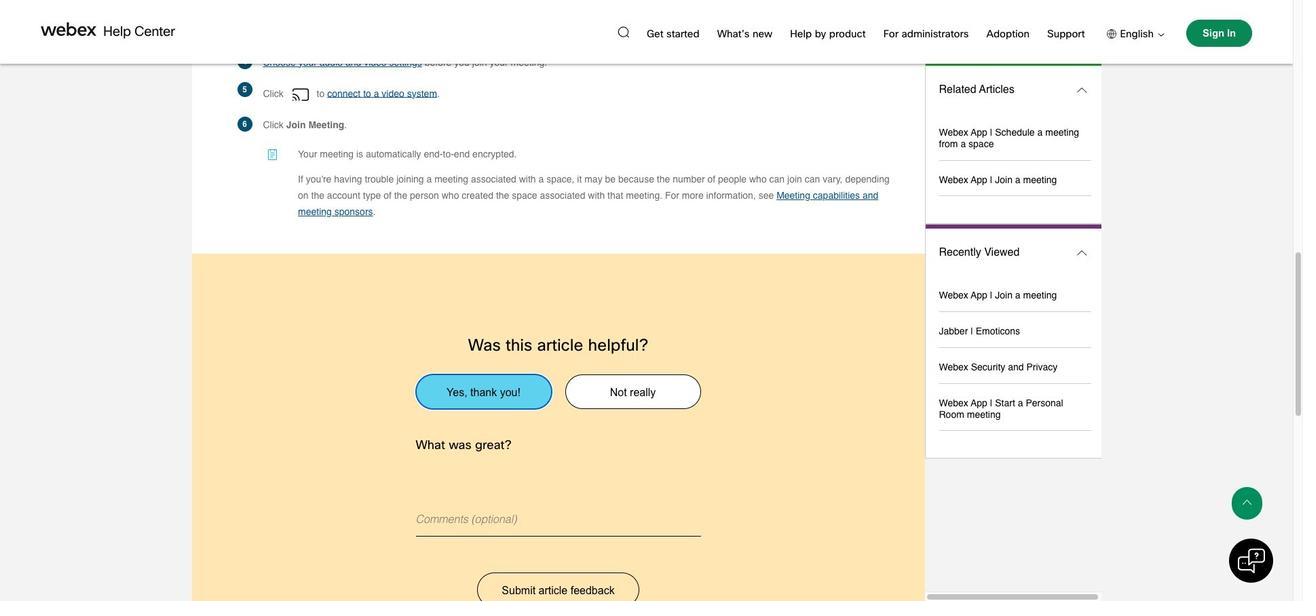 Task type: vqa. For each thing, say whether or not it's contained in the screenshot.
bottom arrow down image
no



Task type: describe. For each thing, give the bounding box(es) containing it.
Enter Feedback text field
[[416, 457, 701, 537]]

chat help image
[[1238, 548, 1266, 575]]

arrow image
[[1154, 33, 1165, 37]]



Task type: locate. For each thing, give the bounding box(es) containing it.
search icon image
[[618, 26, 629, 38]]

webex logo image
[[41, 22, 96, 36]]



